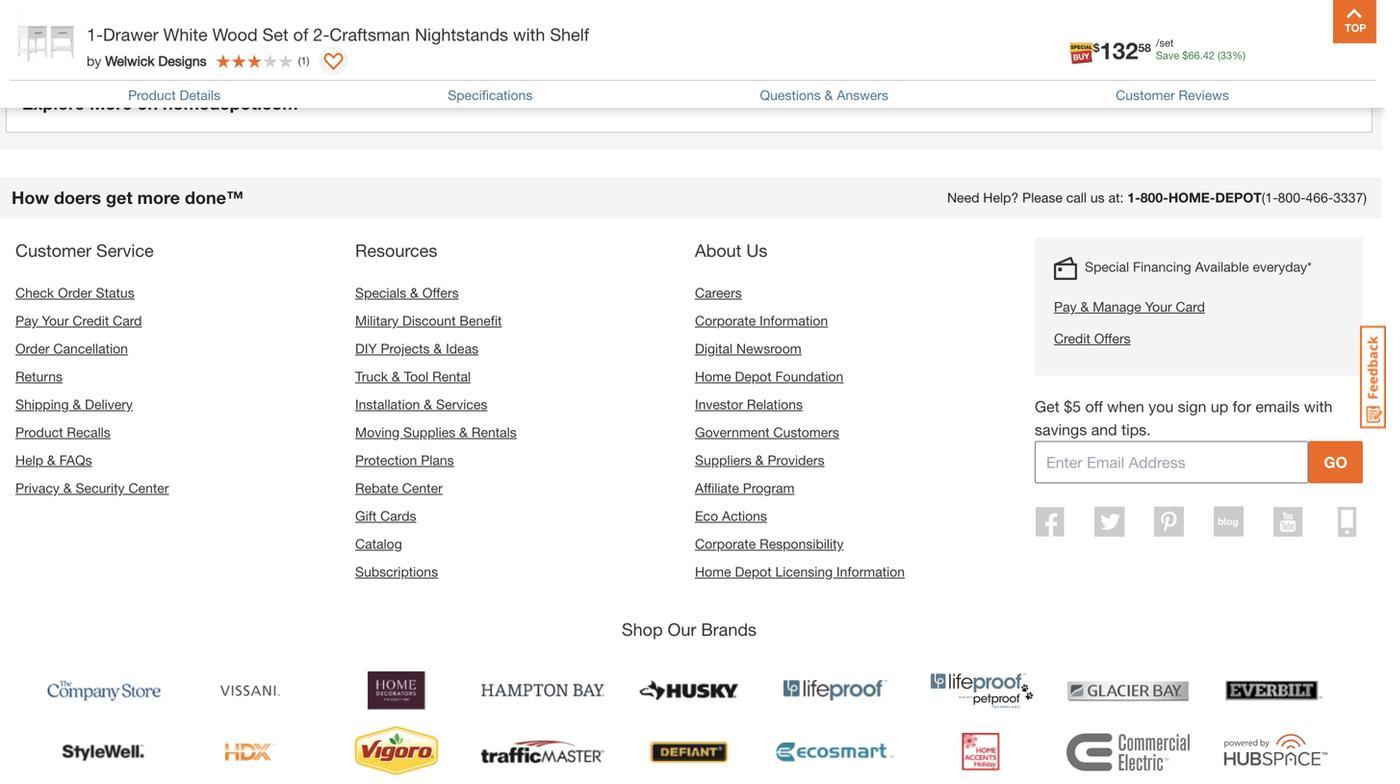 Task type: locate. For each thing, give the bounding box(es) containing it.
1 horizontal spatial card
[[1176, 299, 1205, 315]]

product down by welwick designs
[[128, 87, 176, 103]]

rental
[[432, 369, 471, 384]]

& for installation & services
[[424, 397, 432, 412]]

homedepot.com
[[163, 93, 298, 113]]

800- right depot
[[1278, 190, 1306, 205]]

& left manage
[[1081, 299, 1089, 315]]

depot
[[1215, 190, 1262, 205]]

your up the order cancellation
[[42, 313, 69, 329]]

hampton bay image
[[481, 664, 605, 718]]

hdx image
[[189, 726, 312, 780]]

privacy
[[15, 480, 60, 496]]

2 depot from the top
[[735, 564, 772, 580]]

1 vertical spatial with
[[1304, 397, 1333, 416]]

corporate responsibility link
[[695, 536, 844, 552]]

questions & answers
[[760, 87, 889, 103]]

( 1 )
[[298, 54, 310, 67]]

center down plans at the left bottom of page
[[402, 480, 443, 496]]

corporate down eco actions at the right of page
[[695, 536, 756, 552]]

shipping
[[15, 397, 69, 412]]

product image image
[[14, 10, 77, 72]]

0 horizontal spatial credit
[[73, 313, 109, 329]]

1 vertical spatial offers
[[1094, 331, 1131, 346]]

shipping & delivery link
[[15, 397, 133, 412]]

0 horizontal spatial information
[[760, 313, 828, 329]]

need
[[947, 190, 980, 205]]

1 horizontal spatial information
[[837, 564, 905, 580]]

product
[[59, 2, 113, 21], [128, 87, 176, 103], [15, 424, 63, 440]]

1 corporate from the top
[[695, 313, 756, 329]]

& right help
[[47, 452, 56, 468]]

1 horizontal spatial (
[[1218, 49, 1221, 62]]

help
[[15, 452, 43, 468]]

$ inside $ 132 58
[[1093, 41, 1100, 54]]

shop our brands
[[622, 619, 757, 640]]

home depot on facebook image
[[1036, 507, 1065, 538]]

home for home depot licensing information
[[695, 564, 731, 580]]

0 horizontal spatial 800-
[[1141, 190, 1169, 205]]

product down shipping
[[15, 424, 63, 440]]

product right view
[[59, 2, 113, 21]]

view product
[[22, 2, 113, 21]]

1 horizontal spatial center
[[402, 480, 443, 496]]

0 horizontal spatial pay
[[15, 313, 38, 329]]

home depot on youtube image
[[1273, 507, 1303, 538]]

questions & answers button
[[760, 87, 889, 103], [760, 87, 889, 103]]

0 vertical spatial with
[[513, 24, 545, 45]]

on
[[137, 93, 158, 113]]

1 horizontal spatial pay
[[1054, 299, 1077, 315]]

& for truck & tool rental
[[392, 369, 400, 384]]

customer reviews
[[1116, 87, 1229, 103]]

with left shelf at the left top
[[513, 24, 545, 45]]

for
[[1233, 397, 1251, 416]]

& down services
[[459, 424, 468, 440]]

home down digital on the right top
[[695, 369, 731, 384]]

& down 'government customers'
[[755, 452, 764, 468]]

special
[[1085, 259, 1129, 275]]

1- right the at:
[[1128, 190, 1141, 205]]

catalog
[[355, 536, 402, 552]]

& up supplies
[[424, 397, 432, 412]]

466-
[[1306, 190, 1334, 205]]

depot down corporate responsibility
[[735, 564, 772, 580]]

specifications
[[448, 87, 533, 103]]

$ left 58
[[1093, 41, 1100, 54]]

installation & services
[[355, 397, 488, 412]]

$ left .
[[1183, 49, 1188, 62]]

affiliate program link
[[695, 480, 795, 496]]

actions
[[722, 508, 767, 524]]

digital
[[695, 341, 733, 357]]

top button
[[1333, 0, 1377, 43]]

offers up 'discount'
[[422, 285, 459, 301]]

1 vertical spatial information
[[837, 564, 905, 580]]

shelf
[[550, 24, 589, 45]]

customer down save
[[1116, 87, 1175, 103]]

&
[[825, 87, 833, 103], [410, 285, 419, 301], [1081, 299, 1089, 315], [434, 341, 442, 357], [392, 369, 400, 384], [73, 397, 81, 412], [424, 397, 432, 412], [459, 424, 468, 440], [47, 452, 56, 468], [755, 452, 764, 468], [63, 480, 72, 496]]

set
[[262, 24, 288, 45]]

order up pay your credit card link
[[58, 285, 92, 301]]

installation
[[355, 397, 420, 412]]

0 vertical spatial 1-
[[87, 24, 103, 45]]

& for shipping & delivery
[[73, 397, 81, 412]]

protection
[[355, 452, 417, 468]]

1 vertical spatial home
[[695, 564, 731, 580]]

1 vertical spatial credit
[[1054, 331, 1091, 346]]

home decorators collection image
[[335, 664, 458, 718]]

financing
[[1133, 259, 1192, 275]]

offers down manage
[[1094, 331, 1131, 346]]

service
[[96, 240, 154, 261]]

order up returns link
[[15, 341, 50, 357]]

craftsman
[[330, 24, 410, 45]]

1 horizontal spatial 1-
[[1128, 190, 1141, 205]]

1 vertical spatial product
[[128, 87, 176, 103]]

done™
[[185, 187, 244, 208]]

privacy & security center
[[15, 480, 169, 496]]

digital newsroom
[[695, 341, 802, 357]]

1 home from the top
[[695, 369, 731, 384]]

card up credit offers "link"
[[1176, 299, 1205, 315]]

pay your credit card
[[15, 313, 142, 329]]

1 horizontal spatial with
[[1304, 397, 1333, 416]]

diy projects & ideas link
[[355, 341, 479, 357]]

0 vertical spatial depot
[[735, 369, 772, 384]]

pay & manage your card
[[1054, 299, 1205, 315]]

0 horizontal spatial customer
[[15, 240, 91, 261]]

1- up by
[[87, 24, 103, 45]]

pay down check
[[15, 313, 38, 329]]

specials
[[355, 285, 406, 301]]

affiliate
[[695, 480, 739, 496]]

1 depot from the top
[[735, 369, 772, 384]]

& left answers
[[825, 87, 833, 103]]

tool
[[404, 369, 429, 384]]

specials & offers
[[355, 285, 459, 301]]

& up military discount benefit
[[410, 285, 419, 301]]

& left tool
[[392, 369, 400, 384]]

with inside get $5 off when you sign up for emails with savings and tips.
[[1304, 397, 1333, 416]]

depot for foundation
[[735, 369, 772, 384]]

plans
[[421, 452, 454, 468]]

1 vertical spatial depot
[[735, 564, 772, 580]]

home down eco at the right bottom
[[695, 564, 731, 580]]

corporate down the careers 'link'
[[695, 313, 756, 329]]

0 vertical spatial customer
[[1116, 87, 1175, 103]]

( left ")" on the left of the page
[[298, 54, 301, 67]]

information up newsroom
[[760, 313, 828, 329]]

corporate for corporate information
[[695, 313, 756, 329]]

& for pay & manage your card
[[1081, 299, 1089, 315]]

1 horizontal spatial customer
[[1116, 87, 1175, 103]]

1 horizontal spatial $
[[1183, 49, 1188, 62]]

0 vertical spatial offers
[[422, 285, 459, 301]]

offers
[[422, 285, 459, 301], [1094, 331, 1131, 346]]

order cancellation
[[15, 341, 128, 357]]

2 home from the top
[[695, 564, 731, 580]]

emails
[[1256, 397, 1300, 416]]

program
[[743, 480, 795, 496]]

1 horizontal spatial credit
[[1054, 331, 1091, 346]]

defiant image
[[628, 726, 751, 780]]

credit inside "link"
[[1054, 331, 1091, 346]]

recalls
[[67, 424, 111, 440]]

your down financing at the right
[[1145, 299, 1172, 315]]

1 horizontal spatial offers
[[1094, 331, 1131, 346]]

1 vertical spatial corporate
[[695, 536, 756, 552]]

truck & tool rental
[[355, 369, 471, 384]]

1 vertical spatial customer
[[15, 240, 91, 261]]

)
[[307, 54, 310, 67]]

by
[[87, 53, 101, 69]]

product for product recalls
[[15, 424, 63, 440]]

customer up check
[[15, 240, 91, 261]]

customer for customer service
[[15, 240, 91, 261]]

0 horizontal spatial center
[[128, 480, 169, 496]]

lifeproof flooring image
[[774, 664, 897, 718]]

& for specials & offers
[[410, 285, 419, 301]]

military discount benefit link
[[355, 313, 502, 329]]

glacier bay image
[[1067, 664, 1190, 718]]

about us
[[695, 240, 768, 261]]

& down faqs
[[63, 480, 72, 496]]

center right security
[[128, 480, 169, 496]]

rentals
[[472, 424, 517, 440]]

$ 132 58
[[1093, 37, 1151, 64]]

truck
[[355, 369, 388, 384]]

view
[[22, 2, 55, 21]]

pay up credit offers
[[1054, 299, 1077, 315]]

home depot mobile apps image
[[1338, 507, 1357, 538]]

with right emails
[[1304, 397, 1333, 416]]

depot up investor relations
[[735, 369, 772, 384]]

0 horizontal spatial $
[[1093, 41, 1100, 54]]

responsibility
[[760, 536, 844, 552]]

1 vertical spatial order
[[15, 341, 50, 357]]

rebate center link
[[355, 480, 443, 496]]

1 horizontal spatial 800-
[[1278, 190, 1306, 205]]

credit up "cancellation"
[[73, 313, 109, 329]]

help & faqs
[[15, 452, 92, 468]]

protection plans
[[355, 452, 454, 468]]

installation & services link
[[355, 397, 488, 412]]

home depot foundation
[[695, 369, 844, 384]]

home for home depot foundation
[[695, 369, 731, 384]]

home depot on pinterest image
[[1154, 507, 1184, 538]]

( right "42"
[[1218, 49, 1221, 62]]

credit down pay & manage your card
[[1054, 331, 1091, 346]]

diy
[[355, 341, 377, 357]]

800- right the at:
[[1141, 190, 1169, 205]]

0 horizontal spatial your
[[42, 313, 69, 329]]

depot for licensing
[[735, 564, 772, 580]]

lifeproof with petproof technology carpet image
[[920, 664, 1044, 718]]

by welwick designs
[[87, 53, 207, 69]]

Enter Email Address text field
[[1035, 441, 1309, 484]]

0 vertical spatial home
[[695, 369, 731, 384]]

government
[[695, 424, 770, 440]]

66
[[1188, 49, 1200, 62]]

& up the recalls
[[73, 397, 81, 412]]

commercial electric image
[[1067, 726, 1190, 780]]

$ inside /set save $ 66 . 42 ( 33 %)
[[1183, 49, 1188, 62]]

home
[[695, 369, 731, 384], [695, 564, 731, 580]]

display image
[[324, 53, 343, 72]]

vigoro image
[[335, 726, 458, 780]]

2 vertical spatial product
[[15, 424, 63, 440]]

up
[[1211, 397, 1229, 416]]

explore more on homedepot.com
[[22, 93, 298, 113]]

0 vertical spatial corporate
[[695, 313, 756, 329]]

132
[[1100, 37, 1138, 64]]

2 corporate from the top
[[695, 536, 756, 552]]

with
[[513, 24, 545, 45], [1304, 397, 1333, 416]]

protection plans link
[[355, 452, 454, 468]]

cancellation
[[53, 341, 128, 357]]

card down the status
[[113, 313, 142, 329]]

nightstands
[[415, 24, 508, 45]]

of
[[293, 24, 308, 45]]

0 horizontal spatial with
[[513, 24, 545, 45]]

subscriptions link
[[355, 564, 438, 580]]

information right the licensing
[[837, 564, 905, 580]]

1 horizontal spatial order
[[58, 285, 92, 301]]



Task type: vqa. For each thing, say whether or not it's contained in the screenshot.
the call
yes



Task type: describe. For each thing, give the bounding box(es) containing it.
hubspace smart home image
[[1213, 726, 1336, 780]]

suppliers
[[695, 452, 752, 468]]

home accents holiday image
[[920, 726, 1044, 780]]

husky image
[[628, 664, 751, 718]]

eco actions
[[695, 508, 767, 524]]

go button
[[1309, 441, 1363, 484]]

0 horizontal spatial 1-
[[87, 24, 103, 45]]

gift cards link
[[355, 508, 416, 524]]

customers
[[773, 424, 839, 440]]

0 vertical spatial credit
[[73, 313, 109, 329]]

sign
[[1178, 397, 1207, 416]]

rebate
[[355, 480, 398, 496]]

& left ideas
[[434, 341, 442, 357]]

everbilt image
[[1213, 664, 1336, 718]]

get
[[106, 187, 133, 208]]

subscriptions
[[355, 564, 438, 580]]

pay for pay your credit card
[[15, 313, 38, 329]]

welwick
[[105, 53, 155, 69]]

view product link
[[22, 2, 113, 21]]

corporate for corporate responsibility
[[695, 536, 756, 552]]

0 horizontal spatial offers
[[422, 285, 459, 301]]

42
[[1203, 49, 1215, 62]]

explore
[[22, 93, 85, 113]]

us
[[1091, 190, 1105, 205]]

military discount benefit
[[355, 313, 502, 329]]

credit offers
[[1054, 331, 1131, 346]]

vissani image
[[189, 664, 312, 718]]

pay for pay & manage your card
[[1054, 299, 1077, 315]]

details
[[180, 87, 220, 103]]

you
[[1149, 397, 1174, 416]]

.
[[1200, 49, 1203, 62]]

savings
[[1035, 421, 1087, 439]]

brands
[[701, 619, 757, 640]]

corporate information link
[[695, 313, 828, 329]]

product for product details
[[128, 87, 176, 103]]

off
[[1085, 397, 1103, 416]]

0 horizontal spatial order
[[15, 341, 50, 357]]

ecosmart image
[[774, 726, 897, 780]]

order cancellation link
[[15, 341, 128, 357]]

shipping & delivery
[[15, 397, 133, 412]]

0 horizontal spatial card
[[113, 313, 142, 329]]

home depot on twitter image
[[1095, 507, 1125, 538]]

stylewell image
[[42, 726, 166, 780]]

military
[[355, 313, 399, 329]]

affiliate program
[[695, 480, 795, 496]]

1
[[301, 54, 307, 67]]

our
[[668, 619, 696, 640]]

with for nightstands
[[513, 24, 545, 45]]

how doers get more done™
[[12, 187, 244, 208]]

questions
[[760, 87, 821, 103]]

us
[[746, 240, 768, 261]]

& for suppliers & providers
[[755, 452, 764, 468]]

about
[[695, 240, 742, 261]]

white
[[163, 24, 208, 45]]

credit offers link
[[1054, 329, 1312, 349]]

& for privacy & security center
[[63, 480, 72, 496]]

check order status
[[15, 285, 134, 301]]

drawer
[[103, 24, 159, 45]]

call
[[1066, 190, 1087, 205]]

the company store image
[[42, 664, 166, 718]]

moving supplies & rentals
[[355, 424, 517, 440]]

get $5 off when you sign up for emails with savings and tips.
[[1035, 397, 1333, 439]]

ideas
[[446, 341, 479, 357]]

0 horizontal spatial (
[[298, 54, 301, 67]]

moving
[[355, 424, 400, 440]]

services
[[436, 397, 488, 412]]

when
[[1107, 397, 1144, 416]]

1 vertical spatial 1-
[[1128, 190, 1141, 205]]

1 horizontal spatial your
[[1145, 299, 1172, 315]]

2-
[[313, 24, 330, 45]]

doers
[[54, 187, 101, 208]]

special financing available everyday*
[[1085, 259, 1312, 275]]

go
[[1324, 453, 1348, 472]]

trafficmaster image
[[481, 726, 605, 780]]

tips.
[[1122, 421, 1151, 439]]

help?
[[983, 190, 1019, 205]]

government customers link
[[695, 424, 839, 440]]

& for help & faqs
[[47, 452, 56, 468]]

available
[[1195, 259, 1249, 275]]

newsroom
[[736, 341, 802, 357]]

wood
[[212, 24, 258, 45]]

( inside /set save $ 66 . 42 ( 33 %)
[[1218, 49, 1221, 62]]

government customers
[[695, 424, 839, 440]]

explore more on homedepot.com button
[[6, 74, 1373, 133]]

1 800- from the left
[[1141, 190, 1169, 205]]

home depot foundation link
[[695, 369, 844, 384]]

feedback link image
[[1360, 325, 1386, 429]]

2 800- from the left
[[1278, 190, 1306, 205]]

please
[[1022, 190, 1063, 205]]

1 center from the left
[[128, 480, 169, 496]]

everyday*
[[1253, 259, 1312, 275]]

status
[[96, 285, 134, 301]]

at:
[[1109, 190, 1124, 205]]

how
[[12, 187, 49, 208]]

2 center from the left
[[402, 480, 443, 496]]

home depot blog image
[[1214, 507, 1244, 538]]

customer for customer reviews
[[1116, 87, 1175, 103]]

offers inside "link"
[[1094, 331, 1131, 346]]

truck & tool rental link
[[355, 369, 471, 384]]

product details
[[128, 87, 220, 103]]

discount
[[402, 313, 456, 329]]

product recalls
[[15, 424, 111, 440]]

& for questions & answers
[[825, 87, 833, 103]]

diy projects & ideas
[[355, 341, 479, 357]]

with for emails
[[1304, 397, 1333, 416]]

catalog link
[[355, 536, 402, 552]]

check order status link
[[15, 285, 134, 301]]

0 vertical spatial product
[[59, 2, 113, 21]]

and
[[1091, 421, 1117, 439]]

gift cards
[[355, 508, 416, 524]]

corporate information
[[695, 313, 828, 329]]

check
[[15, 285, 54, 301]]

0 vertical spatial information
[[760, 313, 828, 329]]

foundation
[[775, 369, 844, 384]]

33
[[1221, 49, 1232, 62]]

0 vertical spatial order
[[58, 285, 92, 301]]

benefit
[[460, 313, 502, 329]]

customer service
[[15, 240, 154, 261]]



